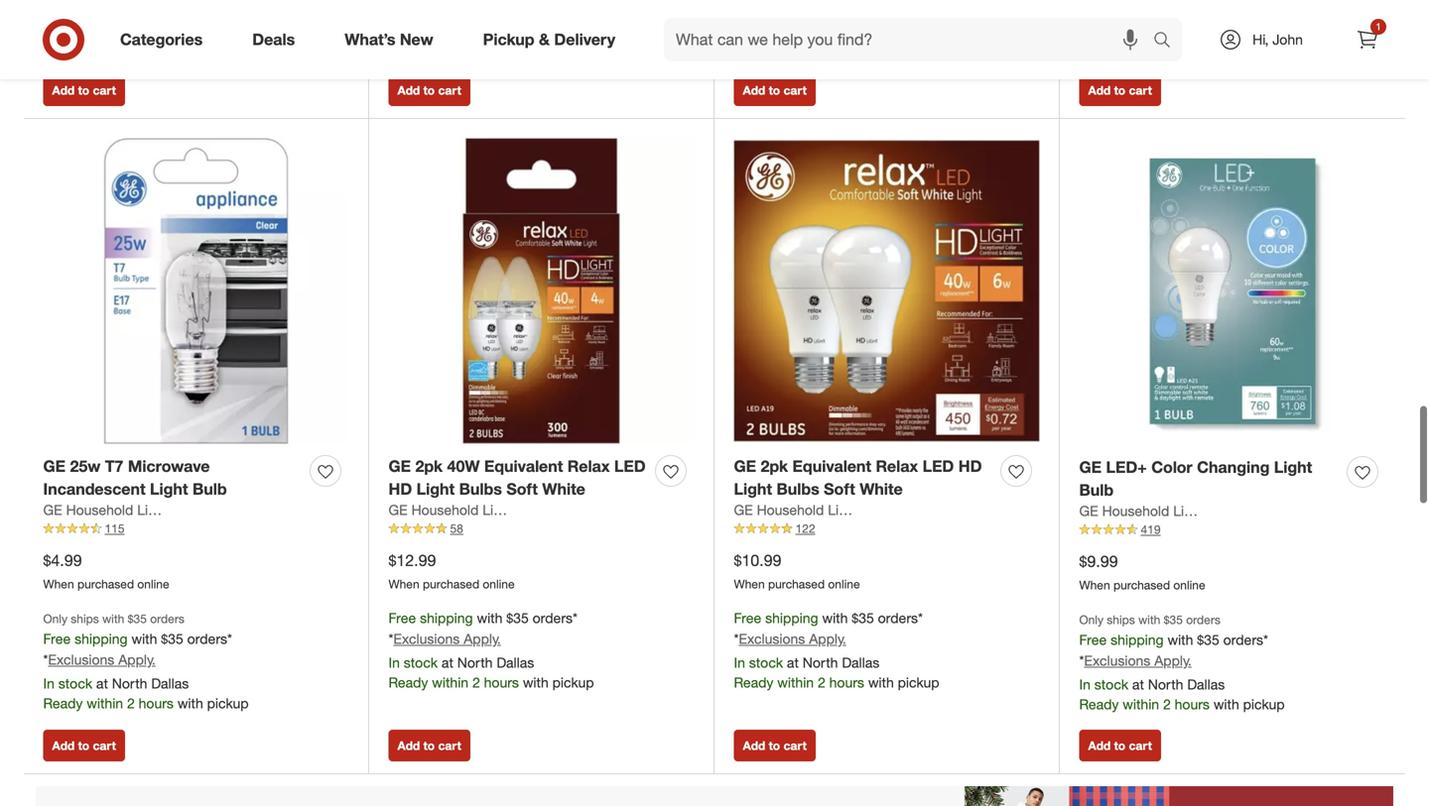 Task type: describe. For each thing, give the bounding box(es) containing it.
$12.99
[[389, 551, 436, 571]]

bulb inside the "ge 25w t7 microwave incandescent light bulb"
[[193, 480, 227, 499]]

changing
[[1197, 458, 1270, 477]]

delivery
[[554, 30, 615, 49]]

exclusions apply. button down $9.99 when purchased online
[[1084, 652, 1192, 671]]

115 link
[[43, 521, 349, 538]]

exclusions down $12.99 when purchased online at the left bottom
[[393, 631, 460, 648]]

$9.99 when purchased online
[[1079, 552, 1205, 593]]

1 link
[[1346, 18, 1390, 62]]

john
[[1273, 31, 1303, 48]]

ge 25w t7 microwave incandescent light bulb link
[[43, 456, 302, 501]]

exclusions apply. button down $10.99 when purchased online
[[739, 630, 846, 650]]

58 link
[[389, 521, 694, 538]]

ge inside ge led+ color changing light bulb
[[1079, 458, 1102, 477]]

light inside ge 2pk equivalent relax led hd light bulbs soft white
[[734, 480, 772, 499]]

apply. down $9.99 when purchased online
[[1154, 653, 1192, 670]]

when for $9.99
[[1079, 578, 1110, 593]]

ge led+ color changing light bulb
[[1079, 458, 1312, 500]]

419
[[1141, 523, 1161, 538]]

pickup & delivery
[[483, 30, 615, 49]]

$10.99
[[734, 551, 782, 571]]

apply. down $12.99 when purchased online at the left bottom
[[464, 631, 501, 648]]

not available at north dallas check nearby stores
[[389, 20, 565, 58]]

$9.99
[[1079, 552, 1118, 572]]

ge 2pk equivalent relax led hd light bulbs soft white
[[734, 457, 982, 499]]

hi, john
[[1253, 31, 1303, 48]]

online for $12.99
[[483, 577, 515, 592]]

equivalent inside ge 2pk equivalent relax led hd light bulbs soft white
[[793, 457, 871, 476]]

led inside ge 2pk equivalent relax led hd light bulbs soft white
[[923, 457, 954, 476]]

nearby
[[433, 40, 475, 58]]

light inside the ge 2pk 40w equivalent relax led hd light bulbs soft white
[[417, 480, 455, 499]]

purchased for $10.99
[[768, 577, 825, 592]]

online for $9.99
[[1174, 578, 1205, 593]]

purchased for $4.99
[[77, 577, 134, 592]]

when for $12.99
[[389, 577, 420, 592]]

led+
[[1106, 458, 1147, 477]]

soft inside ge 2pk equivalent relax led hd light bulbs soft white
[[824, 480, 855, 499]]

ge household lighting link for t7
[[43, 501, 187, 521]]

household for t7
[[66, 502, 133, 519]]

$10.99 when purchased online
[[734, 551, 860, 592]]

pickup inside in stock at  north dallas ready within 2 hours with pickup
[[1243, 20, 1285, 38]]

in stock at  north dallas ready within 2 hours with pickup
[[1079, 0, 1285, 38]]

pickup
[[483, 30, 535, 49]]

What can we help you find? suggestions appear below search field
[[664, 18, 1158, 62]]

lighting for microwave
[[137, 502, 187, 519]]

relax inside ge 2pk equivalent relax led hd light bulbs soft white
[[876, 457, 918, 476]]

bulbs inside ge 2pk equivalent relax led hd light bulbs soft white
[[777, 480, 820, 499]]

lighting for equivalent
[[483, 502, 532, 519]]

ge household lighting link for 40w
[[389, 501, 532, 521]]

what's new link
[[328, 18, 458, 62]]

advertisement region
[[24, 787, 1405, 807]]

purchased for $9.99
[[1114, 578, 1170, 593]]

2 inside in stock at  north dallas ready within 2 hours with pickup
[[1163, 20, 1171, 38]]

hi,
[[1253, 31, 1269, 48]]

online for $4.99
[[137, 577, 169, 592]]

ge household lighting link for equivalent
[[734, 501, 878, 521]]

free down $12.99
[[389, 610, 416, 627]]

light inside the "ge 25w t7 microwave incandescent light bulb"
[[150, 480, 188, 499]]

ge inside ge 2pk equivalent relax led hd light bulbs soft white
[[734, 457, 756, 476]]

shipping down $10.99 when purchased online
[[765, 610, 818, 627]]

dallas inside the not available at north dallas check nearby stores
[[527, 20, 565, 38]]

hd inside the ge 2pk 40w equivalent relax led hd light bulbs soft white
[[389, 480, 412, 499]]

122
[[796, 522, 815, 537]]

ready inside in stock at  north dallas ready within 2 hours with pickup
[[1079, 20, 1119, 38]]

ge 25w t7 microwave incandescent light bulb
[[43, 457, 227, 499]]

stock inside in stock at  north dallas ready within 2 hours with pickup
[[1095, 0, 1129, 18]]

dallas inside in stock at  north dallas ready within 2 hours with pickup
[[1187, 0, 1225, 18]]

deals
[[252, 30, 295, 49]]

categories link
[[103, 18, 228, 62]]

2pk for bulbs
[[761, 457, 788, 476]]

white inside the ge 2pk 40w equivalent relax led hd light bulbs soft white
[[542, 480, 585, 499]]

orders for $9.99
[[1186, 613, 1221, 628]]

when for $10.99
[[734, 577, 765, 592]]

apply. down $10.99 when purchased online
[[809, 631, 846, 648]]

shipping down $9.99 when purchased online
[[1111, 632, 1164, 649]]

25w
[[70, 457, 101, 476]]

shipping down $4.99 when purchased online on the left bottom
[[75, 631, 128, 648]]

ge household lighting for equivalent
[[734, 502, 878, 519]]

bulb inside ge led+ color changing light bulb
[[1079, 481, 1114, 500]]



Task type: vqa. For each thing, say whether or not it's contained in the screenshot.
Pairs
no



Task type: locate. For each thing, give the bounding box(es) containing it.
ships
[[71, 612, 99, 627], [1107, 613, 1135, 628]]

ships for $9.99
[[1107, 613, 1135, 628]]

free shipping with $35 orders* * exclusions apply. in stock at  north dallas ready within 2 hours with pickup for $12.99
[[389, 610, 594, 692]]

0 horizontal spatial only
[[43, 612, 67, 627]]

ge inside the ge 2pk 40w equivalent relax led hd light bulbs soft white
[[389, 457, 411, 476]]

free down $10.99
[[734, 610, 762, 627]]

deals link
[[235, 18, 320, 62]]

1 relax from the left
[[568, 457, 610, 476]]

exclusions
[[393, 631, 460, 648], [739, 631, 805, 648], [48, 652, 114, 669], [1084, 653, 1151, 670]]

2pk for light
[[415, 457, 443, 476]]

0 horizontal spatial bulb
[[193, 480, 227, 499]]

1 horizontal spatial bulb
[[1079, 481, 1114, 500]]

2 white from the left
[[860, 480, 903, 499]]

0 horizontal spatial led
[[614, 457, 646, 476]]

free down $9.99
[[1079, 632, 1107, 649]]

free down $4.99
[[43, 631, 71, 648]]

purchased for $12.99
[[423, 577, 479, 592]]

online inside $12.99 when purchased online
[[483, 577, 515, 592]]

within
[[87, 19, 123, 37], [777, 19, 814, 37], [1123, 20, 1159, 38], [432, 674, 469, 692], [777, 674, 814, 692], [87, 695, 123, 713], [1123, 696, 1159, 714]]

ge household lighting
[[43, 502, 187, 519], [389, 502, 532, 519], [734, 502, 878, 519], [1079, 503, 1223, 520]]

1 horizontal spatial hd
[[959, 457, 982, 476]]

only
[[43, 612, 67, 627], [1079, 613, 1104, 628]]

0 horizontal spatial ready within 2 hours with pickup
[[43, 19, 249, 37]]

incandescent
[[43, 480, 145, 499]]

only for $9.99
[[1079, 613, 1104, 628]]

2pk up $10.99
[[761, 457, 788, 476]]

0 horizontal spatial bulbs
[[459, 480, 502, 499]]

58
[[450, 522, 463, 537]]

ge 2pk 40w equivalent relax led hd light bulbs soft white image
[[389, 138, 694, 444], [389, 138, 694, 444]]

0 horizontal spatial relax
[[568, 457, 610, 476]]

2pk
[[415, 457, 443, 476], [761, 457, 788, 476]]

$4.99 when purchased online
[[43, 551, 169, 592]]

0 horizontal spatial ships
[[71, 612, 99, 627]]

lighting down ge 2pk equivalent relax led hd light bulbs soft white
[[828, 502, 878, 519]]

only ships with $35 orders free shipping with $35 orders* * exclusions apply. in stock at  north dallas ready within 2 hours with pickup down $4.99 when purchased online on the left bottom
[[43, 612, 249, 713]]

bulb up 115 'link'
[[193, 480, 227, 499]]

relax up the "58" link
[[568, 457, 610, 476]]

ge household lighting for 40w
[[389, 502, 532, 519]]

light down the microwave
[[150, 480, 188, 499]]

when down $9.99
[[1079, 578, 1110, 593]]

soft up '122' link
[[824, 480, 855, 499]]

pickup & delivery link
[[466, 18, 640, 62]]

online inside $9.99 when purchased online
[[1174, 578, 1205, 593]]

online down '122' link
[[828, 577, 860, 592]]

1 horizontal spatial led
[[923, 457, 954, 476]]

ge household lighting up 58
[[389, 502, 532, 519]]

2 free shipping with $35 orders* * exclusions apply. in stock at  north dallas ready within 2 hours with pickup from the left
[[734, 610, 939, 692]]

ge household lighting up 419
[[1079, 503, 1223, 520]]

ge household lighting link for color
[[1079, 502, 1223, 522]]

white
[[542, 480, 585, 499], [860, 480, 903, 499]]

0 vertical spatial hd
[[959, 457, 982, 476]]

add to cart button
[[43, 74, 125, 106], [389, 74, 470, 106], [734, 74, 816, 106], [1079, 74, 1161, 106], [43, 731, 125, 762], [389, 731, 470, 762], [734, 731, 816, 762], [1079, 731, 1161, 762]]

orders down $4.99 when purchased online on the left bottom
[[150, 612, 184, 627]]

$12.99 when purchased online
[[389, 551, 515, 592]]

1 horizontal spatial white
[[860, 480, 903, 499]]

when inside $4.99 when purchased online
[[43, 577, 74, 592]]

bulb
[[193, 480, 227, 499], [1079, 481, 1114, 500]]

shipping
[[420, 610, 473, 627], [765, 610, 818, 627], [75, 631, 128, 648], [1111, 632, 1164, 649]]

1 ready within 2 hours with pickup from the left
[[43, 19, 249, 37]]

1 horizontal spatial ships
[[1107, 613, 1135, 628]]

household up 122
[[757, 502, 824, 519]]

free shipping with $35 orders* * exclusions apply. in stock at  north dallas ready within 2 hours with pickup for $10.99
[[734, 610, 939, 692]]

bulbs inside the ge 2pk 40w equivalent relax led hd light bulbs soft white
[[459, 480, 502, 499]]

ge household lighting link
[[43, 501, 187, 521], [389, 501, 532, 521], [734, 501, 878, 521], [1079, 502, 1223, 522]]

1 free shipping with $35 orders* * exclusions apply. in stock at  north dallas ready within 2 hours with pickup from the left
[[389, 610, 594, 692]]

purchased down $9.99
[[1114, 578, 1170, 593]]

ge household lighting for t7
[[43, 502, 187, 519]]

lighting for changing
[[1173, 503, 1223, 520]]

ships for $4.99
[[71, 612, 99, 627]]

1 horizontal spatial free shipping with $35 orders* * exclusions apply. in stock at  north dallas ready within 2 hours with pickup
[[734, 610, 939, 692]]

lighting
[[137, 502, 187, 519], [483, 502, 532, 519], [828, 502, 878, 519], [1173, 503, 1223, 520]]

1 horizontal spatial bulbs
[[777, 480, 820, 499]]

ships down $4.99 when purchased online on the left bottom
[[71, 612, 99, 627]]

household up 419
[[1102, 503, 1170, 520]]

apply. down $4.99 when purchased online on the left bottom
[[118, 652, 156, 669]]

bulbs up 122
[[777, 480, 820, 499]]

only ships with $35 orders free shipping with $35 orders* * exclusions apply. in stock at  north dallas ready within 2 hours with pickup
[[43, 612, 249, 713], [1079, 613, 1285, 714]]

0 horizontal spatial equivalent
[[484, 457, 563, 476]]

available
[[415, 20, 469, 38]]

cart
[[93, 83, 116, 98], [438, 83, 461, 98], [784, 83, 807, 98], [1129, 83, 1152, 98], [93, 739, 116, 754], [438, 739, 461, 754], [784, 739, 807, 754], [1129, 739, 1152, 754]]

2 led from the left
[[923, 457, 954, 476]]

free shipping with $35 orders* * exclusions apply. in stock at  north dallas ready within 2 hours with pickup down $12.99 when purchased online at the left bottom
[[389, 610, 594, 692]]

led inside the ge 2pk 40w equivalent relax led hd light bulbs soft white
[[614, 457, 646, 476]]

1 horizontal spatial ready within 2 hours with pickup
[[734, 19, 939, 37]]

*
[[389, 631, 393, 648], [734, 631, 739, 648], [43, 652, 48, 669], [1079, 653, 1084, 670]]

purchased inside $4.99 when purchased online
[[77, 577, 134, 592]]

ge 2pk equivalent relax led hd light bulbs soft white link
[[734, 456, 993, 501]]

north inside the not available at north dallas check nearby stores
[[488, 20, 524, 38]]

exclusions down $10.99 when purchased online
[[739, 631, 805, 648]]

ge 25w t7 microwave incandescent light bulb image
[[43, 138, 349, 444], [43, 138, 349, 444]]

only for $4.99
[[43, 612, 67, 627]]

white up '122' link
[[860, 480, 903, 499]]

1 2pk from the left
[[415, 457, 443, 476]]

2 soft from the left
[[824, 480, 855, 499]]

bulbs down 40w
[[459, 480, 502, 499]]

purchased inside $9.99 when purchased online
[[1114, 578, 1170, 593]]

soft inside the ge 2pk 40w equivalent relax led hd light bulbs soft white
[[506, 480, 538, 499]]

122 link
[[734, 521, 1040, 538]]

online down 115 'link'
[[137, 577, 169, 592]]

stores
[[479, 40, 517, 58]]

1
[[1376, 20, 1381, 33]]

ge 2pk equivalent relax led hd light bulbs soft white image
[[734, 138, 1040, 444], [734, 138, 1040, 444]]

purchased down $4.99
[[77, 577, 134, 592]]

0 horizontal spatial orders
[[150, 612, 184, 627]]

bulb down led+
[[1079, 481, 1114, 500]]

2pk inside the ge 2pk 40w equivalent relax led hd light bulbs soft white
[[415, 457, 443, 476]]

lighting down ge led+ color changing light bulb
[[1173, 503, 1223, 520]]

ge household lighting link up 122
[[734, 501, 878, 521]]

when down $10.99
[[734, 577, 765, 592]]

0 horizontal spatial hd
[[389, 480, 412, 499]]

when
[[43, 577, 74, 592], [389, 577, 420, 592], [734, 577, 765, 592], [1079, 578, 1110, 593]]

1 horizontal spatial relax
[[876, 457, 918, 476]]

exclusions apply. button down $12.99 when purchased online at the left bottom
[[393, 630, 501, 650]]

when inside $10.99 when purchased online
[[734, 577, 765, 592]]

1 white from the left
[[542, 480, 585, 499]]

orders down $9.99 when purchased online
[[1186, 613, 1221, 628]]

what's
[[345, 30, 395, 49]]

ge household lighting for color
[[1079, 503, 1223, 520]]

ge led+ color changing light bulb link
[[1079, 457, 1339, 502]]

1 horizontal spatial 2pk
[[761, 457, 788, 476]]

1 horizontal spatial equivalent
[[793, 457, 871, 476]]

0 horizontal spatial white
[[542, 480, 585, 499]]

purchased
[[77, 577, 134, 592], [423, 577, 479, 592], [768, 577, 825, 592], [1114, 578, 1170, 593]]

exclusions apply. button
[[393, 630, 501, 650], [739, 630, 846, 650], [48, 651, 156, 670], [1084, 652, 1192, 671]]

in
[[1079, 0, 1091, 18], [389, 654, 400, 672], [734, 654, 745, 672], [43, 675, 55, 693], [1079, 676, 1091, 694]]

dallas
[[1187, 0, 1225, 18], [527, 20, 565, 38], [497, 654, 534, 672], [842, 654, 880, 672], [151, 675, 189, 693], [1187, 676, 1225, 694]]

when down $12.99
[[389, 577, 420, 592]]

equivalent up 122
[[793, 457, 871, 476]]

light up $10.99
[[734, 480, 772, 499]]

exclusions down $4.99 when purchased online on the left bottom
[[48, 652, 114, 669]]

online for $10.99
[[828, 577, 860, 592]]

color
[[1152, 458, 1193, 477]]

when inside $9.99 when purchased online
[[1079, 578, 1110, 593]]

not
[[389, 20, 411, 38]]

light down 40w
[[417, 480, 455, 499]]

t7
[[105, 457, 123, 476]]

light right changing
[[1274, 458, 1312, 477]]

online inside $10.99 when purchased online
[[828, 577, 860, 592]]

household up 58
[[411, 502, 479, 519]]

hours
[[139, 19, 174, 37], [829, 19, 864, 37], [1175, 20, 1210, 38], [484, 674, 519, 692], [829, 674, 864, 692], [139, 695, 174, 713], [1175, 696, 1210, 714]]

check nearby stores button
[[389, 39, 517, 59]]

ge household lighting up 122
[[734, 502, 878, 519]]

north inside in stock at  north dallas ready within 2 hours with pickup
[[1148, 0, 1184, 18]]

stock
[[1095, 0, 1129, 18], [404, 654, 438, 672], [749, 654, 783, 672], [58, 675, 92, 693], [1095, 676, 1129, 694]]

1 horizontal spatial soft
[[824, 480, 855, 499]]

ge 2pk 40w equivalent relax led hd light bulbs soft white link
[[389, 456, 648, 501]]

hd inside ge 2pk equivalent relax led hd light bulbs soft white
[[959, 457, 982, 476]]

hd
[[959, 457, 982, 476], [389, 480, 412, 499]]

relax
[[568, 457, 610, 476], [876, 457, 918, 476]]

relax up '122' link
[[876, 457, 918, 476]]

white up the "58" link
[[542, 480, 585, 499]]

household for 40w
[[411, 502, 479, 519]]

only down $9.99
[[1079, 613, 1104, 628]]

&
[[539, 30, 550, 49]]

40w
[[447, 457, 480, 476]]

soft up the "58" link
[[506, 480, 538, 499]]

check
[[389, 40, 429, 58]]

ready
[[43, 19, 83, 37], [734, 19, 774, 37], [1079, 20, 1119, 38], [389, 674, 428, 692], [734, 674, 774, 692], [43, 695, 83, 713], [1079, 696, 1119, 714]]

ge household lighting link up 58
[[389, 501, 532, 521]]

what's new
[[345, 30, 433, 49]]

ge household lighting link up 115
[[43, 501, 187, 521]]

1 horizontal spatial only
[[1079, 613, 1104, 628]]

online inside $4.99 when purchased online
[[137, 577, 169, 592]]

1 vertical spatial hd
[[389, 480, 412, 499]]

1 bulbs from the left
[[459, 480, 502, 499]]

online
[[137, 577, 169, 592], [483, 577, 515, 592], [828, 577, 860, 592], [1174, 578, 1205, 593]]

ge 2pk 40w equivalent relax led hd light bulbs soft white
[[389, 457, 646, 499]]

equivalent right 40w
[[484, 457, 563, 476]]

ge household lighting up 115
[[43, 502, 187, 519]]

hours inside in stock at  north dallas ready within 2 hours with pickup
[[1175, 20, 1210, 38]]

free shipping with $35 orders* * exclusions apply. in stock at  north dallas ready within 2 hours with pickup
[[389, 610, 594, 692], [734, 610, 939, 692]]

with inside in stock at  north dallas ready within 2 hours with pickup
[[1214, 20, 1239, 38]]

2pk inside ge 2pk equivalent relax led hd light bulbs soft white
[[761, 457, 788, 476]]

lighting for relax
[[828, 502, 878, 519]]

when inside $12.99 when purchased online
[[389, 577, 420, 592]]

household
[[66, 502, 133, 519], [411, 502, 479, 519], [757, 502, 824, 519], [1102, 503, 1170, 520]]

when down $4.99
[[43, 577, 74, 592]]

search button
[[1144, 18, 1192, 66]]

new
[[400, 30, 433, 49]]

microwave
[[128, 457, 210, 476]]

with
[[177, 19, 203, 37], [868, 19, 894, 37], [1214, 20, 1239, 38], [477, 610, 503, 627], [822, 610, 848, 627], [102, 612, 124, 627], [1138, 613, 1161, 628], [131, 631, 157, 648], [1168, 632, 1193, 649], [523, 674, 549, 692], [868, 674, 894, 692], [177, 695, 203, 713], [1214, 696, 1239, 714]]

only ships with $35 orders free shipping with $35 orders* * exclusions apply. in stock at  north dallas ready within 2 hours with pickup down $9.99 when purchased online
[[1079, 613, 1285, 714]]

2 ready within 2 hours with pickup from the left
[[734, 19, 939, 37]]

household down incandescent
[[66, 502, 133, 519]]

lighting down the ge 25w t7 microwave incandescent light bulb link
[[137, 502, 187, 519]]

to
[[78, 83, 89, 98], [423, 83, 435, 98], [769, 83, 780, 98], [1114, 83, 1126, 98], [78, 739, 89, 754], [423, 739, 435, 754], [769, 739, 780, 754], [1114, 739, 1126, 754]]

1 horizontal spatial orders
[[1186, 613, 1221, 628]]

0 horizontal spatial only ships with $35 orders free shipping with $35 orders* * exclusions apply. in stock at  north dallas ready within 2 hours with pickup
[[43, 612, 249, 713]]

free shipping with $35 orders* * exclusions apply. in stock at  north dallas ready within 2 hours with pickup down $10.99 when purchased online
[[734, 610, 939, 692]]

ships down $9.99 when purchased online
[[1107, 613, 1135, 628]]

apply.
[[464, 631, 501, 648], [809, 631, 846, 648], [118, 652, 156, 669], [1154, 653, 1192, 670]]

2 relax from the left
[[876, 457, 918, 476]]

2pk left 40w
[[415, 457, 443, 476]]

online down the "58" link
[[483, 577, 515, 592]]

add to cart
[[52, 83, 116, 98], [398, 83, 461, 98], [743, 83, 807, 98], [1088, 83, 1152, 98], [52, 739, 116, 754], [398, 739, 461, 754], [743, 739, 807, 754], [1088, 739, 1152, 754]]

free
[[389, 610, 416, 627], [734, 610, 762, 627], [43, 631, 71, 648], [1079, 632, 1107, 649]]

ge inside the "ge 25w t7 microwave incandescent light bulb"
[[43, 457, 66, 476]]

2 bulbs from the left
[[777, 480, 820, 499]]

1 soft from the left
[[506, 480, 538, 499]]

2
[[127, 19, 135, 37], [818, 19, 826, 37], [1163, 20, 1171, 38], [472, 674, 480, 692], [818, 674, 826, 692], [127, 695, 135, 713], [1163, 696, 1171, 714]]

orders
[[150, 612, 184, 627], [1186, 613, 1221, 628]]

0 horizontal spatial 2pk
[[415, 457, 443, 476]]

at inside the not available at north dallas check nearby stores
[[472, 20, 484, 38]]

household for color
[[1102, 503, 1170, 520]]

household for equivalent
[[757, 502, 824, 519]]

419 link
[[1079, 522, 1386, 539]]

1 horizontal spatial only ships with $35 orders free shipping with $35 orders* * exclusions apply. in stock at  north dallas ready within 2 hours with pickup
[[1079, 613, 1285, 714]]

only ships with $35 orders free shipping with $35 orders* * exclusions apply. in stock at  north dallas ready within 2 hours with pickup for $4.99
[[43, 612, 249, 713]]

online down 419 'link'
[[1174, 578, 1205, 593]]

exclusions apply. button down $4.99 when purchased online on the left bottom
[[48, 651, 156, 670]]

equivalent inside the ge 2pk 40w equivalent relax led hd light bulbs soft white
[[484, 457, 563, 476]]

1 equivalent from the left
[[484, 457, 563, 476]]

white inside ge 2pk equivalent relax led hd light bulbs soft white
[[860, 480, 903, 499]]

bulbs
[[459, 480, 502, 499], [777, 480, 820, 499]]

0 horizontal spatial soft
[[506, 480, 538, 499]]

at inside in stock at  north dallas ready within 2 hours with pickup
[[1132, 0, 1144, 18]]

led
[[614, 457, 646, 476], [923, 457, 954, 476]]

in inside in stock at  north dallas ready within 2 hours with pickup
[[1079, 0, 1091, 18]]

ge led+ color changing light bulb image
[[1079, 138, 1386, 445], [1079, 138, 1386, 445]]

purchased down $12.99
[[423, 577, 479, 592]]

categories
[[120, 30, 203, 49]]

light inside ge led+ color changing light bulb
[[1274, 458, 1312, 477]]

purchased down $10.99
[[768, 577, 825, 592]]

at
[[1132, 0, 1144, 18], [472, 20, 484, 38], [442, 654, 453, 672], [787, 654, 799, 672], [96, 675, 108, 693], [1132, 676, 1144, 694]]

orders for $4.99
[[150, 612, 184, 627]]

relax inside the ge 2pk 40w equivalent relax led hd light bulbs soft white
[[568, 457, 610, 476]]

equivalent
[[484, 457, 563, 476], [793, 457, 871, 476]]

soft
[[506, 480, 538, 499], [824, 480, 855, 499]]

exclusions down $9.99 when purchased online
[[1084, 653, 1151, 670]]

2 equivalent from the left
[[793, 457, 871, 476]]

ge household lighting link up 419
[[1079, 502, 1223, 522]]

pickup
[[207, 19, 249, 37], [898, 19, 939, 37], [1243, 20, 1285, 38], [552, 674, 594, 692], [898, 674, 939, 692], [207, 695, 249, 713], [1243, 696, 1285, 714]]

2 2pk from the left
[[761, 457, 788, 476]]

only down $4.99
[[43, 612, 67, 627]]

1 led from the left
[[614, 457, 646, 476]]

add
[[52, 83, 75, 98], [398, 83, 420, 98], [743, 83, 765, 98], [1088, 83, 1111, 98], [52, 739, 75, 754], [398, 739, 420, 754], [743, 739, 765, 754], [1088, 739, 1111, 754]]

purchased inside $12.99 when purchased online
[[423, 577, 479, 592]]

search
[[1144, 32, 1192, 51]]

$4.99
[[43, 551, 82, 571]]

115
[[105, 522, 125, 537]]

lighting down the ge 2pk 40w equivalent relax led hd light bulbs soft white
[[483, 502, 532, 519]]

0 horizontal spatial free shipping with $35 orders* * exclusions apply. in stock at  north dallas ready within 2 hours with pickup
[[389, 610, 594, 692]]

purchased inside $10.99 when purchased online
[[768, 577, 825, 592]]

when for $4.99
[[43, 577, 74, 592]]

shipping down $12.99 when purchased online at the left bottom
[[420, 610, 473, 627]]

only ships with $35 orders free shipping with $35 orders* * exclusions apply. in stock at  north dallas ready within 2 hours with pickup for $9.99
[[1079, 613, 1285, 714]]

ready within 2 hours with pickup
[[43, 19, 249, 37], [734, 19, 939, 37]]

$35
[[506, 610, 529, 627], [852, 610, 874, 627], [128, 612, 147, 627], [1164, 613, 1183, 628], [161, 631, 183, 648], [1197, 632, 1220, 649]]

within inside in stock at  north dallas ready within 2 hours with pickup
[[1123, 20, 1159, 38]]

light
[[1274, 458, 1312, 477], [150, 480, 188, 499], [417, 480, 455, 499], [734, 480, 772, 499]]



